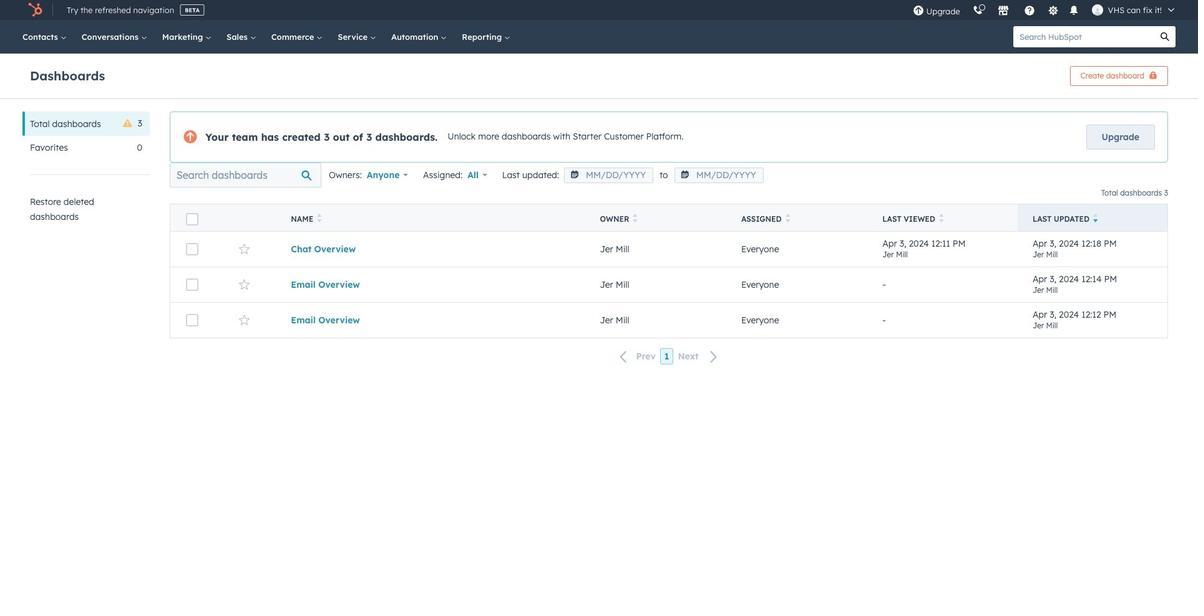 Task type: vqa. For each thing, say whether or not it's contained in the screenshot.
the rightmost Close image
no



Task type: describe. For each thing, give the bounding box(es) containing it.
press to sort. image for 3rd press to sort. element from left
[[785, 214, 790, 223]]

1 mm/dd/yyyy text field from the left
[[564, 168, 653, 183]]

1 press to sort. image from the left
[[633, 214, 638, 223]]

press to sort. image for 1st press to sort. element from the left
[[317, 214, 322, 223]]

marketplaces image
[[997, 6, 1009, 17]]

pagination navigation
[[170, 349, 1168, 365]]

Search dashboards search field
[[170, 163, 321, 188]]

Search HubSpot search field
[[1013, 26, 1154, 47]]

jer mill image
[[1092, 4, 1103, 16]]

4 press to sort. element from the left
[[939, 214, 944, 225]]



Task type: locate. For each thing, give the bounding box(es) containing it.
descending sort. press to sort ascending. element
[[1093, 214, 1098, 225]]

menu
[[906, 0, 1183, 20]]

0 horizontal spatial press to sort. image
[[317, 214, 322, 223]]

2 press to sort. element from the left
[[633, 214, 638, 225]]

1 horizontal spatial press to sort. image
[[939, 214, 944, 223]]

0 horizontal spatial press to sort. image
[[633, 214, 638, 223]]

1 horizontal spatial press to sort. image
[[785, 214, 790, 223]]

2 press to sort. image from the left
[[785, 214, 790, 223]]

2 mm/dd/yyyy text field from the left
[[674, 168, 763, 183]]

descending sort. press to sort ascending. image
[[1093, 214, 1098, 223]]

3 press to sort. element from the left
[[785, 214, 790, 225]]

press to sort. element
[[317, 214, 322, 225], [633, 214, 638, 225], [785, 214, 790, 225], [939, 214, 944, 225]]

1 press to sort. element from the left
[[317, 214, 322, 225]]

2 press to sort. image from the left
[[939, 214, 944, 223]]

press to sort. image
[[633, 214, 638, 223], [939, 214, 944, 223]]

press to sort. image
[[317, 214, 322, 223], [785, 214, 790, 223]]

MM/DD/YYYY text field
[[564, 168, 653, 183], [674, 168, 763, 183]]

0 horizontal spatial mm/dd/yyyy text field
[[564, 168, 653, 183]]

1 horizontal spatial mm/dd/yyyy text field
[[674, 168, 763, 183]]

banner
[[30, 62, 1168, 86]]

1 press to sort. image from the left
[[317, 214, 322, 223]]



